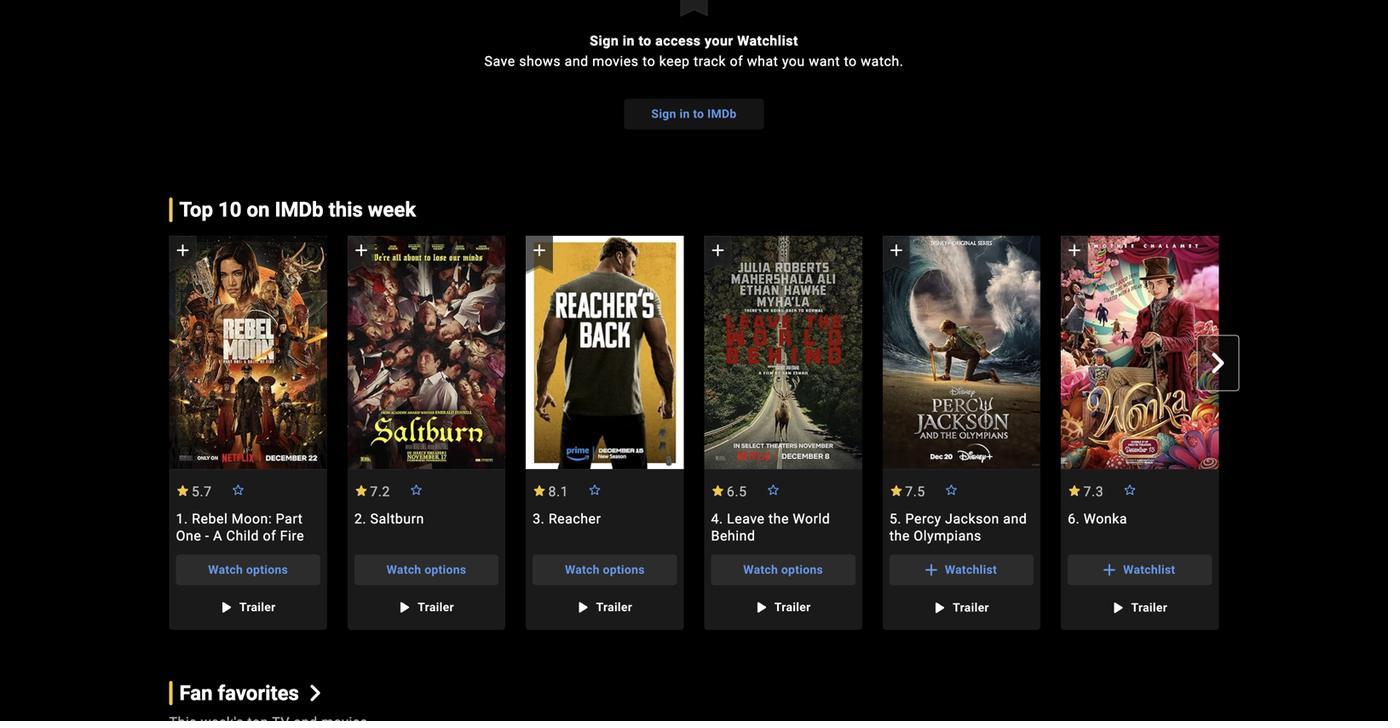 Task type: describe. For each thing, give the bounding box(es) containing it.
watch options for leave
[[743, 563, 823, 577]]

leave
[[727, 511, 765, 527]]

top
[[179, 198, 213, 222]]

trailer for 2. saltburn
[[418, 601, 454, 615]]

1.
[[176, 511, 188, 527]]

2. saltburn image
[[348, 236, 505, 470]]

watch for rebel
[[208, 563, 243, 577]]

add image for 7.3
[[1064, 240, 1085, 261]]

watchlist for 7.5
[[945, 563, 997, 577]]

7.2
[[370, 484, 390, 500]]

group containing 8.1
[[526, 236, 684, 630]]

part
[[276, 511, 303, 527]]

5. percy jackson and the olympians
[[889, 511, 1027, 544]]

6. wonka image
[[1061, 236, 1219, 470]]

star inline image for 7.2
[[354, 486, 368, 497]]

group containing 7.2
[[348, 236, 505, 630]]

watch options button for rebel
[[176, 555, 320, 586]]

star inline image for 5.7
[[176, 486, 190, 497]]

5.7
[[192, 484, 212, 500]]

star border inline image for saltburn
[[410, 485, 423, 496]]

chevron right inline image inside fan favorites link
[[307, 686, 324, 702]]

play arrow image for percy
[[929, 598, 949, 618]]

imdb for on
[[275, 198, 323, 222]]

3.
[[533, 511, 545, 527]]

play arrow image for rebel
[[215, 598, 236, 618]]

watch options for saltburn
[[387, 563, 466, 577]]

watch for reacher
[[565, 563, 600, 577]]

trailer button for leave
[[742, 592, 824, 623]]

5.
[[889, 511, 902, 527]]

2. saltburn
[[354, 511, 424, 527]]

play arrow image for 2. saltburn
[[394, 598, 414, 618]]

4. leave the world behind image
[[704, 236, 862, 470]]

to left access
[[639, 33, 652, 49]]

star border inline image for leave
[[766, 485, 780, 496]]

star border inline image for moon:
[[231, 485, 245, 496]]

saltburn
[[370, 511, 424, 527]]

trailer for 3. reacher
[[596, 601, 632, 615]]

3. reacher image
[[526, 236, 684, 470]]

reacher
[[549, 511, 601, 527]]

trailer for 4. leave the world behind
[[774, 601, 811, 615]]

sign in to imdb
[[651, 107, 737, 121]]

favorites
[[218, 681, 299, 706]]

5. percy jackson and the olympians image
[[883, 236, 1041, 470]]

add image for 7.2
[[351, 240, 371, 261]]

play arrow image for leave
[[751, 598, 771, 618]]

what
[[747, 53, 778, 70]]

0 vertical spatial chevron right inline image
[[1208, 353, 1228, 374]]

group containing 7.5
[[883, 236, 1041, 630]]

world
[[793, 511, 830, 527]]

your
[[705, 33, 733, 49]]

watch options button for saltburn
[[354, 555, 499, 586]]

keep
[[659, 53, 690, 70]]

-
[[205, 528, 209, 544]]

5. percy jackson and the olympians link
[[883, 511, 1041, 545]]

olympians
[[914, 528, 982, 544]]

and inside sign in to access your watchlist save shows and movies to keep track of what you want to watch.
[[565, 53, 589, 70]]

of inside sign in to access your watchlist save shows and movies to keep track of what you want to watch.
[[730, 53, 743, 70]]

watch options for rebel
[[208, 563, 288, 577]]

6. wonka
[[1068, 511, 1127, 527]]

fan favorites
[[179, 681, 299, 706]]

want
[[809, 53, 840, 70]]

trailer for 1. rebel moon: part one - a child of fire
[[239, 601, 276, 615]]

trailer button for wonka
[[1099, 593, 1181, 624]]

watchlist inside sign in to access your watchlist save shows and movies to keep track of what you want to watch.
[[737, 33, 798, 49]]

3. reacher link
[[526, 511, 684, 545]]

behind
[[711, 528, 755, 544]]

trailer for 6. wonka
[[1131, 601, 1167, 615]]

options for 4. leave the world behind
[[781, 563, 823, 577]]

2. saltburn link
[[348, 511, 505, 545]]

watch for leave
[[743, 563, 778, 577]]

jackson
[[945, 511, 999, 527]]

this
[[329, 198, 363, 222]]

moon:
[[232, 511, 272, 527]]

sign in to access your watchlist save shows and movies to keep track of what you want to watch.
[[484, 33, 904, 70]]

6. wonka link
[[1061, 511, 1219, 545]]



Task type: vqa. For each thing, say whether or not it's contained in the screenshot.
1st Watch options from right
yes



Task type: locate. For each thing, give the bounding box(es) containing it.
2 trailer button from the left
[[385, 592, 468, 623]]

the inside 4. leave the world behind
[[768, 511, 789, 527]]

0 horizontal spatial in
[[623, 33, 635, 49]]

group containing 6.5
[[704, 236, 862, 630]]

3 star inline image from the left
[[889, 486, 903, 497]]

in down keep
[[679, 107, 690, 121]]

sign for imdb
[[651, 107, 676, 121]]

1 horizontal spatial star inline image
[[711, 486, 725, 497]]

of left 'what'
[[730, 53, 743, 70]]

1 play arrow image from the left
[[215, 598, 236, 618]]

chevron right inline image
[[1208, 353, 1228, 374], [307, 686, 324, 702]]

0 horizontal spatial imdb
[[275, 198, 323, 222]]

0 vertical spatial and
[[565, 53, 589, 70]]

star inline image left 6.5
[[711, 486, 725, 497]]

2 options from the left
[[424, 563, 466, 577]]

percy
[[905, 511, 941, 527]]

1 horizontal spatial of
[[730, 53, 743, 70]]

2 star inline image from the left
[[711, 486, 725, 497]]

3 play arrow image from the left
[[751, 598, 771, 618]]

trailer down '3. reacher' link at the bottom left of page
[[596, 601, 632, 615]]

star inline image for 8.1
[[533, 486, 546, 497]]

trailer button for percy
[[920, 593, 1003, 624]]

0 vertical spatial imdb
[[707, 107, 737, 121]]

track
[[694, 53, 726, 70]]

play arrow image
[[215, 598, 236, 618], [572, 598, 593, 618], [751, 598, 771, 618], [929, 598, 949, 618]]

trailer button down 2. saltburn link
[[385, 592, 468, 623]]

0 vertical spatial the
[[768, 511, 789, 527]]

watch down a
[[208, 563, 243, 577]]

watch options down '3. reacher' link at the bottom left of page
[[565, 563, 645, 577]]

1 horizontal spatial imdb
[[707, 107, 737, 121]]

watch options button for reacher
[[533, 555, 677, 586]]

1 vertical spatial in
[[679, 107, 690, 121]]

watch options button down '3. reacher' link at the bottom left of page
[[533, 555, 677, 586]]

options for 2. saltburn
[[424, 563, 466, 577]]

star border inline image
[[231, 485, 245, 496], [945, 485, 958, 496], [1123, 485, 1137, 496]]

options down child
[[246, 563, 288, 577]]

2.
[[354, 511, 366, 527]]

1 horizontal spatial star border inline image
[[945, 485, 958, 496]]

3 star border inline image from the left
[[1123, 485, 1137, 496]]

3 options from the left
[[603, 563, 645, 577]]

star inline image
[[354, 486, 368, 497], [711, 486, 725, 497], [1068, 486, 1081, 497]]

watch for saltburn
[[387, 563, 421, 577]]

trailer for 5. percy jackson and the olympians
[[953, 601, 989, 615]]

star inline image for 7.5
[[889, 486, 903, 497]]

3 watch options from the left
[[565, 563, 645, 577]]

child
[[226, 528, 259, 544]]

0 horizontal spatial star inline image
[[176, 486, 190, 497]]

add image for 8.1
[[529, 240, 550, 261]]

trailer button down child
[[207, 592, 289, 623]]

watch options button for leave
[[711, 555, 855, 586]]

4. leave the world behind link
[[704, 511, 862, 545]]

play arrow image down 6. wonka link
[[1107, 598, 1128, 618]]

in up movies
[[623, 33, 635, 49]]

1 horizontal spatial sign
[[651, 107, 676, 121]]

play arrow image for 6. wonka
[[1107, 598, 1128, 618]]

watch down 4. leave the world behind
[[743, 563, 778, 577]]

trailer button
[[207, 592, 289, 623], [385, 592, 468, 623], [564, 592, 646, 623], [742, 592, 824, 623], [920, 593, 1003, 624], [1099, 593, 1181, 624]]

7.3
[[1083, 484, 1104, 500]]

options
[[246, 563, 288, 577], [424, 563, 466, 577], [603, 563, 645, 577], [781, 563, 823, 577]]

watch options down 4. leave the world behind link
[[743, 563, 823, 577]]

star inline image left 7.5
[[889, 486, 903, 497]]

options down 4. leave the world behind link
[[781, 563, 823, 577]]

1 add image from the left
[[529, 240, 550, 261]]

the
[[768, 511, 789, 527], [889, 528, 910, 544]]

star inline image for 7.3
[[1068, 486, 1081, 497]]

1. rebel moon: part one - a child of fire link
[[169, 511, 327, 545]]

3. reacher
[[533, 511, 601, 527]]

7.5
[[905, 484, 925, 500]]

sign up movies
[[590, 33, 619, 49]]

play arrow image down behind
[[751, 598, 771, 618]]

fan favorites link
[[169, 681, 324, 706]]

10
[[218, 198, 242, 222]]

trailer down child
[[239, 601, 276, 615]]

0 horizontal spatial chevron right inline image
[[307, 686, 324, 702]]

in inside sign in to access your watchlist save shows and movies to keep track of what you want to watch.
[[623, 33, 635, 49]]

trailer down olympians
[[953, 601, 989, 615]]

watchlist for 7.3
[[1123, 563, 1175, 577]]

watchlist down olympians
[[945, 563, 997, 577]]

4 watch options button from the left
[[711, 555, 855, 586]]

5 trailer button from the left
[[920, 593, 1003, 624]]

in for access
[[623, 33, 635, 49]]

1 horizontal spatial chevron right inline image
[[1208, 353, 1228, 374]]

and right jackson
[[1003, 511, 1027, 527]]

0 vertical spatial in
[[623, 33, 635, 49]]

1. rebel moon: part one - a child of fire
[[176, 511, 304, 544]]

group
[[149, 236, 1239, 634], [169, 236, 327, 630], [169, 236, 327, 470], [348, 236, 505, 630], [348, 236, 505, 470], [526, 236, 684, 630], [526, 236, 684, 470], [704, 236, 862, 630], [704, 236, 862, 470], [883, 236, 1041, 630], [883, 236, 1041, 470], [1061, 236, 1219, 630], [1061, 236, 1219, 470]]

rebel
[[192, 511, 228, 527]]

0 horizontal spatial star border inline image
[[410, 485, 423, 496]]

in for imdb
[[679, 107, 690, 121]]

options down '3. reacher' link at the bottom left of page
[[603, 563, 645, 577]]

watch options for reacher
[[565, 563, 645, 577]]

1 horizontal spatial watchlist
[[945, 563, 997, 577]]

watch down 2. saltburn link
[[387, 563, 421, 577]]

sign
[[590, 33, 619, 49], [651, 107, 676, 121]]

2 star border inline image from the left
[[945, 485, 958, 496]]

2 horizontal spatial star border inline image
[[1123, 485, 1137, 496]]

trailer button for saltburn
[[385, 592, 468, 623]]

0 horizontal spatial sign
[[590, 33, 619, 49]]

wonka
[[1084, 511, 1127, 527]]

watchlist up 'what'
[[737, 33, 798, 49]]

4. leave the world behind
[[711, 511, 830, 544]]

watchlist
[[737, 33, 798, 49], [945, 563, 997, 577], [1123, 563, 1175, 577]]

imdb down track
[[707, 107, 737, 121]]

shows
[[519, 53, 561, 70]]

trailer down 2. saltburn link
[[418, 601, 454, 615]]

save
[[484, 53, 515, 70]]

star border inline image up moon:
[[231, 485, 245, 496]]

fan
[[179, 681, 213, 706]]

play arrow image down olympians
[[929, 598, 949, 618]]

to inside button
[[693, 107, 704, 121]]

watch options button down 4. leave the world behind link
[[711, 555, 855, 586]]

watch options down 2. saltburn link
[[387, 563, 466, 577]]

8.1
[[548, 484, 569, 500]]

1 vertical spatial of
[[263, 528, 276, 544]]

0 horizontal spatial watchlist
[[737, 33, 798, 49]]

trailer button for reacher
[[564, 592, 646, 623]]

0 horizontal spatial play arrow image
[[394, 598, 414, 618]]

1 watch options button from the left
[[176, 555, 320, 586]]

star inline image for 6.5
[[711, 486, 725, 497]]

0 horizontal spatial star border inline image
[[231, 485, 245, 496]]

top 10 on imdb this week
[[179, 198, 416, 222]]

watchlist button for wonka
[[1068, 555, 1212, 586]]

star inline image
[[176, 486, 190, 497], [533, 486, 546, 497], [889, 486, 903, 497]]

1 horizontal spatial star border inline image
[[588, 485, 602, 496]]

fire
[[280, 528, 304, 544]]

trailer button down olympians
[[920, 593, 1003, 624]]

watch options button down 2. saltburn link
[[354, 555, 499, 586]]

4 watch options from the left
[[743, 563, 823, 577]]

1 vertical spatial and
[[1003, 511, 1027, 527]]

add image
[[529, 240, 550, 261], [886, 240, 906, 261], [1064, 240, 1085, 261]]

watchlist down 6. wonka link
[[1123, 563, 1175, 577]]

0 horizontal spatial add image
[[529, 240, 550, 261]]

imdb
[[707, 107, 737, 121], [275, 198, 323, 222]]

you
[[782, 53, 805, 70]]

2 star inline image from the left
[[533, 486, 546, 497]]

star inline image left "8.1"
[[533, 486, 546, 497]]

to down track
[[693, 107, 704, 121]]

0 vertical spatial sign
[[590, 33, 619, 49]]

week
[[368, 198, 416, 222]]

1 vertical spatial sign
[[651, 107, 676, 121]]

3 watch options button from the left
[[533, 555, 677, 586]]

1 star border inline image from the left
[[410, 485, 423, 496]]

0 horizontal spatial star inline image
[[354, 486, 368, 497]]

2 star border inline image from the left
[[588, 485, 602, 496]]

1 watch from the left
[[208, 563, 243, 577]]

2 horizontal spatial watchlist
[[1123, 563, 1175, 577]]

4 trailer button from the left
[[742, 592, 824, 623]]

star inline image left 5.7
[[176, 486, 190, 497]]

the left world in the bottom of the page
[[768, 511, 789, 527]]

1 horizontal spatial in
[[679, 107, 690, 121]]

2 horizontal spatial star inline image
[[889, 486, 903, 497]]

1 horizontal spatial star inline image
[[533, 486, 546, 497]]

trailer button for rebel
[[207, 592, 289, 623]]

movies
[[592, 53, 639, 70]]

add image
[[173, 240, 193, 261], [351, 240, 371, 261], [708, 240, 728, 261], [921, 560, 941, 580], [1099, 560, 1120, 580]]

watch down '3. reacher' link at the bottom left of page
[[565, 563, 600, 577]]

play arrow image for reacher
[[572, 598, 593, 618]]

watch.
[[861, 53, 904, 70]]

0 horizontal spatial watchlist button
[[889, 555, 1034, 586]]

star border inline image right 7.3
[[1123, 485, 1137, 496]]

watch options button down child
[[176, 555, 320, 586]]

trailer button down 4. leave the world behind link
[[742, 592, 824, 623]]

sign in to imdb button
[[624, 99, 764, 130]]

6 trailer button from the left
[[1099, 593, 1181, 624]]

of left "fire"
[[263, 528, 276, 544]]

the inside the 5. percy jackson and the olympians
[[889, 528, 910, 544]]

the down 5.
[[889, 528, 910, 544]]

star border inline image up jackson
[[945, 485, 958, 496]]

and
[[565, 53, 589, 70], [1003, 511, 1027, 527]]

4 options from the left
[[781, 563, 823, 577]]

play arrow image down a
[[215, 598, 236, 618]]

1 watchlist button from the left
[[889, 555, 1034, 586]]

options for 3. reacher
[[603, 563, 645, 577]]

on
[[247, 198, 270, 222]]

2 add image from the left
[[886, 240, 906, 261]]

options for 1. rebel moon: part one - a child of fire
[[246, 563, 288, 577]]

and inside the 5. percy jackson and the olympians
[[1003, 511, 1027, 527]]

1 trailer button from the left
[[207, 592, 289, 623]]

2 watch options from the left
[[387, 563, 466, 577]]

1 options from the left
[[246, 563, 288, 577]]

trailer button down '3. reacher' link at the bottom left of page
[[564, 592, 646, 623]]

4.
[[711, 511, 723, 527]]

3 star inline image from the left
[[1068, 486, 1081, 497]]

add image for 5.7
[[173, 240, 193, 261]]

watch options down child
[[208, 563, 288, 577]]

2 horizontal spatial add image
[[1064, 240, 1085, 261]]

watch options button
[[176, 555, 320, 586], [354, 555, 499, 586], [533, 555, 677, 586], [711, 555, 855, 586]]

trailer
[[239, 601, 276, 615], [418, 601, 454, 615], [596, 601, 632, 615], [774, 601, 811, 615], [953, 601, 989, 615], [1131, 601, 1167, 615]]

1 horizontal spatial watchlist button
[[1068, 555, 1212, 586]]

imdb inside button
[[707, 107, 737, 121]]

watchlist button down olympians
[[889, 555, 1034, 586]]

star border inline image
[[410, 485, 423, 496], [588, 485, 602, 496], [766, 485, 780, 496]]

star border inline image up the "reacher"
[[588, 485, 602, 496]]

watchlist button for percy
[[889, 555, 1034, 586]]

star inline image left 7.3
[[1068, 486, 1081, 497]]

4 play arrow image from the left
[[929, 598, 949, 618]]

play arrow image down '3. reacher' link at the bottom left of page
[[572, 598, 593, 618]]

add image for 7.5
[[886, 240, 906, 261]]

and right shows
[[565, 53, 589, 70]]

sign for access
[[590, 33, 619, 49]]

3 add image from the left
[[1064, 240, 1085, 261]]

trailer button down 6. wonka link
[[1099, 593, 1181, 624]]

sign down keep
[[651, 107, 676, 121]]

1 horizontal spatial play arrow image
[[1107, 598, 1128, 618]]

2 watch options button from the left
[[354, 555, 499, 586]]

trailer down 6. wonka link
[[1131, 601, 1167, 615]]

play arrow image
[[394, 598, 414, 618], [1107, 598, 1128, 618]]

1 vertical spatial chevron right inline image
[[307, 686, 324, 702]]

3 trailer button from the left
[[564, 592, 646, 623]]

2 watch from the left
[[387, 563, 421, 577]]

2 horizontal spatial star inline image
[[1068, 486, 1081, 497]]

star border inline image for jackson
[[945, 485, 958, 496]]

1 vertical spatial imdb
[[275, 198, 323, 222]]

1 horizontal spatial the
[[889, 528, 910, 544]]

1 horizontal spatial and
[[1003, 511, 1027, 527]]

add image for 6.5
[[708, 240, 728, 261]]

watchlist button down 6. wonka link
[[1068, 555, 1212, 586]]

sign inside button
[[651, 107, 676, 121]]

1 play arrow image from the left
[[394, 598, 414, 618]]

star inline image left 7.2 on the bottom left of page
[[354, 486, 368, 497]]

1 watch options from the left
[[208, 563, 288, 577]]

options down 2. saltburn link
[[424, 563, 466, 577]]

to right want
[[844, 53, 857, 70]]

1. rebel moon: part one - a child of fire image
[[169, 236, 327, 470]]

1 vertical spatial the
[[889, 528, 910, 544]]

star border inline image up saltburn
[[410, 485, 423, 496]]

to left keep
[[642, 53, 655, 70]]

1 star border inline image from the left
[[231, 485, 245, 496]]

of inside the '1. rebel moon: part one - a child of fire'
[[263, 528, 276, 544]]

imdb right on
[[275, 198, 323, 222]]

watch
[[208, 563, 243, 577], [387, 563, 421, 577], [565, 563, 600, 577], [743, 563, 778, 577]]

3 star border inline image from the left
[[766, 485, 780, 496]]

2 horizontal spatial star border inline image
[[766, 485, 780, 496]]

2 play arrow image from the left
[[1107, 598, 1128, 618]]

2 play arrow image from the left
[[572, 598, 593, 618]]

0 horizontal spatial and
[[565, 53, 589, 70]]

in inside button
[[679, 107, 690, 121]]

star border inline image for reacher
[[588, 485, 602, 496]]

0 horizontal spatial the
[[768, 511, 789, 527]]

watch options
[[208, 563, 288, 577], [387, 563, 466, 577], [565, 563, 645, 577], [743, 563, 823, 577]]

0 horizontal spatial of
[[263, 528, 276, 544]]

1 star inline image from the left
[[354, 486, 368, 497]]

3 watch from the left
[[565, 563, 600, 577]]

trailer down 4. leave the world behind link
[[774, 601, 811, 615]]

6.
[[1068, 511, 1080, 527]]

in
[[623, 33, 635, 49], [679, 107, 690, 121]]

play arrow image down 2. saltburn link
[[394, 598, 414, 618]]

6.5
[[727, 484, 747, 500]]

of
[[730, 53, 743, 70], [263, 528, 276, 544]]

group containing 7.3
[[1061, 236, 1219, 630]]

access
[[655, 33, 701, 49]]

watchlist button
[[889, 555, 1034, 586], [1068, 555, 1212, 586]]

sign inside sign in to access your watchlist save shows and movies to keep track of what you want to watch.
[[590, 33, 619, 49]]

2 watchlist button from the left
[[1068, 555, 1212, 586]]

4 watch from the left
[[743, 563, 778, 577]]

1 horizontal spatial add image
[[886, 240, 906, 261]]

0 vertical spatial of
[[730, 53, 743, 70]]

one
[[176, 528, 201, 544]]

imdb for to
[[707, 107, 737, 121]]

a
[[213, 528, 222, 544]]

to
[[639, 33, 652, 49], [642, 53, 655, 70], [844, 53, 857, 70], [693, 107, 704, 121]]

1 star inline image from the left
[[176, 486, 190, 497]]

star border inline image right 6.5
[[766, 485, 780, 496]]



